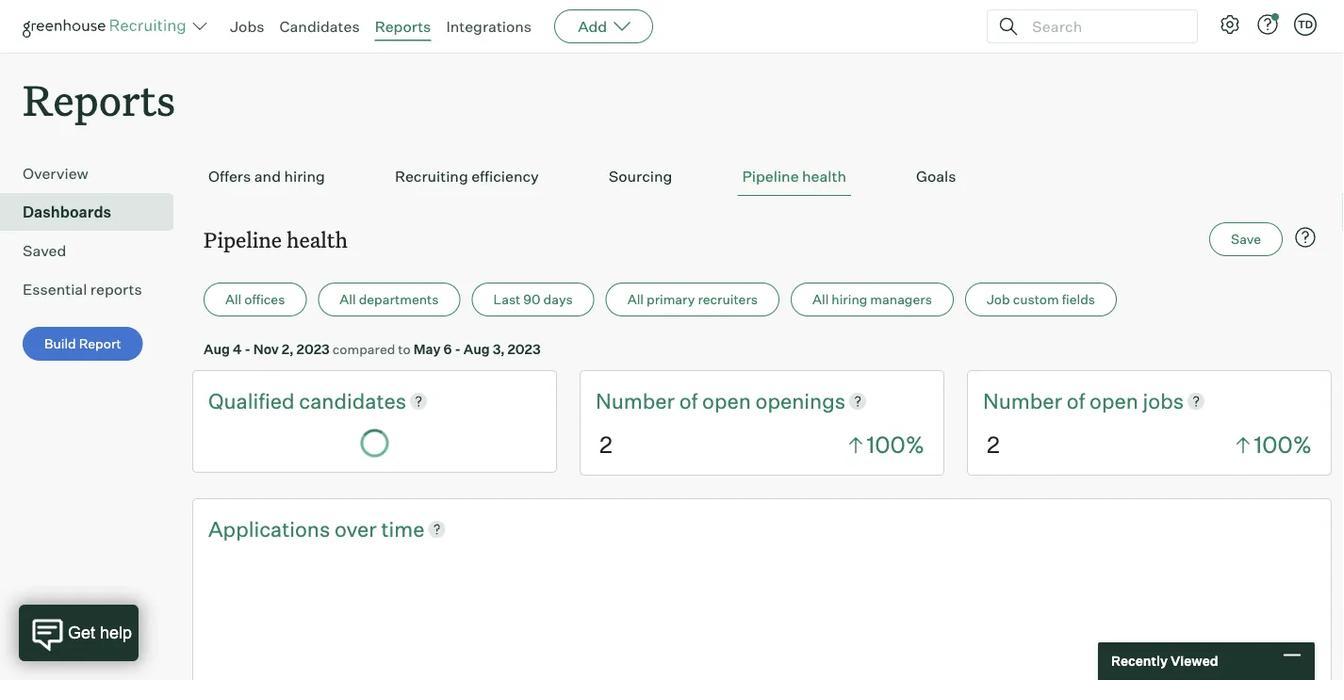 Task type: describe. For each thing, give the bounding box(es) containing it.
last
[[494, 292, 521, 308]]

applications
[[208, 516, 330, 542]]

offers and hiring
[[208, 167, 325, 186]]

jobs
[[1143, 388, 1184, 414]]

number for openings
[[596, 388, 675, 414]]

1 2023 from the left
[[297, 341, 330, 358]]

add button
[[555, 9, 654, 43]]

sourcing button
[[604, 158, 677, 196]]

save
[[1231, 231, 1262, 248]]

all for all primary recruiters
[[628, 292, 644, 308]]

configure image
[[1219, 13, 1242, 36]]

Search text field
[[1028, 13, 1180, 40]]

nov
[[253, 341, 279, 358]]

job custom fields button
[[965, 283, 1117, 317]]

time link
[[381, 515, 425, 544]]

pipeline health inside button
[[742, 167, 847, 186]]

save button
[[1210, 223, 1283, 257]]

candidates link
[[280, 17, 360, 36]]

jobs
[[230, 17, 264, 36]]

all for all offices
[[225, 292, 242, 308]]

qualified
[[208, 388, 299, 414]]

1 vertical spatial health
[[287, 226, 348, 253]]

qualified link
[[208, 387, 299, 416]]

overview link
[[23, 162, 166, 185]]

greenhouse recruiting image
[[23, 15, 192, 38]]

job
[[987, 292, 1010, 308]]

1 horizontal spatial reports
[[375, 17, 431, 36]]

number for jobs
[[983, 388, 1063, 414]]

offers
[[208, 167, 251, 186]]

fields
[[1062, 292, 1096, 308]]

jobs link
[[1143, 387, 1184, 416]]

recruiting
[[395, 167, 468, 186]]

essential reports
[[23, 280, 142, 299]]

100% for jobs
[[1255, 431, 1312, 459]]

custom
[[1013, 292, 1059, 308]]

all departments button
[[318, 283, 461, 317]]

saved link
[[23, 240, 166, 262]]

dashboards
[[23, 203, 111, 222]]

integrations link
[[446, 17, 532, 36]]

all hiring managers button
[[791, 283, 954, 317]]

all primary recruiters button
[[606, 283, 780, 317]]

time
[[381, 516, 425, 542]]

2 aug from the left
[[464, 341, 490, 358]]

of link for openings
[[680, 387, 703, 416]]

2 for jobs
[[987, 431, 1000, 459]]

viewed
[[1171, 653, 1219, 670]]

td button
[[1291, 9, 1321, 40]]

1 aug from the left
[[204, 341, 230, 358]]

offers and hiring button
[[204, 158, 330, 196]]

build
[[44, 336, 76, 352]]

essential
[[23, 280, 87, 299]]

pipeline health button
[[738, 158, 851, 196]]

efficiency
[[472, 167, 539, 186]]

1 vertical spatial pipeline
[[204, 226, 282, 253]]

primary
[[647, 292, 695, 308]]

tab list containing offers and hiring
[[204, 158, 1321, 196]]

6
[[444, 341, 452, 358]]

over link
[[335, 515, 381, 544]]

aug 4 - nov 2, 2023 compared to may 6 - aug 3, 2023
[[204, 341, 541, 358]]

reports
[[90, 280, 142, 299]]

number of open for openings
[[596, 388, 756, 414]]

all hiring managers
[[813, 292, 932, 308]]

last 90 days button
[[472, 283, 595, 317]]

days
[[544, 292, 573, 308]]

build report
[[44, 336, 121, 352]]

td
[[1298, 18, 1314, 31]]

4
[[233, 341, 242, 358]]

overview
[[23, 164, 88, 183]]

2,
[[282, 341, 294, 358]]

all departments
[[340, 292, 439, 308]]

last 90 days
[[494, 292, 573, 308]]



Task type: vqa. For each thing, say whether or not it's contained in the screenshot.
'department/office'
no



Task type: locate. For each thing, give the bounding box(es) containing it.
all for all departments
[[340, 292, 356, 308]]

applications over
[[208, 516, 381, 542]]

4 all from the left
[[813, 292, 829, 308]]

number link for openings
[[596, 387, 680, 416]]

1 all from the left
[[225, 292, 242, 308]]

2023
[[297, 341, 330, 358], [508, 341, 541, 358]]

aug left the 4
[[204, 341, 230, 358]]

0 horizontal spatial pipeline
[[204, 226, 282, 253]]

0 vertical spatial reports
[[375, 17, 431, 36]]

1 horizontal spatial health
[[802, 167, 847, 186]]

open left "openings"
[[703, 388, 751, 414]]

all offices
[[225, 292, 285, 308]]

open left jobs
[[1090, 388, 1139, 414]]

recruiting efficiency
[[395, 167, 539, 186]]

2023 right 3,
[[508, 341, 541, 358]]

1 horizontal spatial pipeline health
[[742, 167, 847, 186]]

1 horizontal spatial -
[[455, 341, 461, 358]]

health inside button
[[802, 167, 847, 186]]

0 horizontal spatial hiring
[[284, 167, 325, 186]]

of link for jobs
[[1067, 387, 1090, 416]]

of for openings
[[680, 388, 698, 414]]

all for all hiring managers
[[813, 292, 829, 308]]

hiring
[[284, 167, 325, 186], [832, 292, 868, 308]]

0 horizontal spatial number
[[596, 388, 675, 414]]

number link for jobs
[[983, 387, 1067, 416]]

candidates
[[299, 388, 406, 414]]

0 vertical spatial hiring
[[284, 167, 325, 186]]

reports link
[[375, 17, 431, 36]]

3 all from the left
[[628, 292, 644, 308]]

1 horizontal spatial hiring
[[832, 292, 868, 308]]

recruiters
[[698, 292, 758, 308]]

0 horizontal spatial 2
[[600, 431, 613, 459]]

reports right candidates
[[375, 17, 431, 36]]

2 number from the left
[[983, 388, 1063, 414]]

departments
[[359, 292, 439, 308]]

integrations
[[446, 17, 532, 36]]

2 - from the left
[[455, 341, 461, 358]]

90
[[524, 292, 541, 308]]

open link
[[703, 387, 756, 416], [1090, 387, 1143, 416]]

1 horizontal spatial 2023
[[508, 341, 541, 358]]

2 open from the left
[[1090, 388, 1139, 414]]

0 horizontal spatial of link
[[680, 387, 703, 416]]

report
[[79, 336, 121, 352]]

0 horizontal spatial -
[[245, 341, 251, 358]]

1 - from the left
[[245, 341, 251, 358]]

2 for openings
[[600, 431, 613, 459]]

2 open link from the left
[[1090, 387, 1143, 416]]

0 horizontal spatial reports
[[23, 72, 176, 127]]

1 100% from the left
[[867, 431, 925, 459]]

0 horizontal spatial pipeline health
[[204, 226, 348, 253]]

open for jobs
[[1090, 388, 1139, 414]]

hiring inside all hiring managers 'button'
[[832, 292, 868, 308]]

2 100% from the left
[[1255, 431, 1312, 459]]

open link for jobs
[[1090, 387, 1143, 416]]

td button
[[1295, 13, 1317, 36]]

1 number from the left
[[596, 388, 675, 414]]

1 of link from the left
[[680, 387, 703, 416]]

3,
[[493, 341, 505, 358]]

applications link
[[208, 515, 335, 544]]

0 horizontal spatial of
[[680, 388, 698, 414]]

pipeline health
[[742, 167, 847, 186], [204, 226, 348, 253]]

job custom fields
[[987, 292, 1096, 308]]

1 horizontal spatial number
[[983, 388, 1063, 414]]

open link for openings
[[703, 387, 756, 416]]

candidates link
[[299, 387, 406, 416]]

to
[[398, 341, 411, 358]]

pipeline inside button
[[742, 167, 799, 186]]

number of open for jobs
[[983, 388, 1143, 414]]

sourcing
[[609, 167, 673, 186]]

0 horizontal spatial 100%
[[867, 431, 925, 459]]

hiring inside offers and hiring "button"
[[284, 167, 325, 186]]

of for jobs
[[1067, 388, 1086, 414]]

100%
[[867, 431, 925, 459], [1255, 431, 1312, 459]]

of
[[680, 388, 698, 414], [1067, 388, 1086, 414]]

2023 right 2,
[[297, 341, 330, 358]]

compared
[[333, 341, 395, 358]]

aug left 3,
[[464, 341, 490, 358]]

of link
[[680, 387, 703, 416], [1067, 387, 1090, 416]]

- right '6'
[[455, 341, 461, 358]]

reports down greenhouse recruiting image
[[23, 72, 176, 127]]

openings link
[[756, 387, 846, 416]]

open for openings
[[703, 388, 751, 414]]

saved
[[23, 242, 66, 260]]

all primary recruiters
[[628, 292, 758, 308]]

offices
[[244, 292, 285, 308]]

goals button
[[912, 158, 961, 196]]

1 horizontal spatial open link
[[1090, 387, 1143, 416]]

1 horizontal spatial 2
[[987, 431, 1000, 459]]

1 vertical spatial reports
[[23, 72, 176, 127]]

0 horizontal spatial number link
[[596, 387, 680, 416]]

1 2 from the left
[[600, 431, 613, 459]]

all offices button
[[204, 283, 307, 317]]

tab list
[[204, 158, 1321, 196]]

health
[[802, 167, 847, 186], [287, 226, 348, 253]]

1 of from the left
[[680, 388, 698, 414]]

add
[[578, 17, 607, 36]]

recruiting efficiency button
[[390, 158, 544, 196]]

2 number of open from the left
[[983, 388, 1143, 414]]

reports
[[375, 17, 431, 36], [23, 72, 176, 127]]

all left the managers
[[813, 292, 829, 308]]

hiring left the managers
[[832, 292, 868, 308]]

1 open from the left
[[703, 388, 751, 414]]

0 horizontal spatial open link
[[703, 387, 756, 416]]

1 open link from the left
[[703, 387, 756, 416]]

1 number link from the left
[[596, 387, 680, 416]]

and
[[254, 167, 281, 186]]

goals
[[916, 167, 957, 186]]

2
[[600, 431, 613, 459], [987, 431, 1000, 459]]

2 all from the left
[[340, 292, 356, 308]]

1 number of open from the left
[[596, 388, 756, 414]]

2 of from the left
[[1067, 388, 1086, 414]]

1 horizontal spatial open
[[1090, 388, 1139, 414]]

may
[[414, 341, 441, 358]]

all left offices
[[225, 292, 242, 308]]

0 horizontal spatial health
[[287, 226, 348, 253]]

essential reports link
[[23, 278, 166, 301]]

1 horizontal spatial number link
[[983, 387, 1067, 416]]

2 2023 from the left
[[508, 341, 541, 358]]

all
[[225, 292, 242, 308], [340, 292, 356, 308], [628, 292, 644, 308], [813, 292, 829, 308]]

recently viewed
[[1112, 653, 1219, 670]]

1 horizontal spatial 100%
[[1255, 431, 1312, 459]]

2 of link from the left
[[1067, 387, 1090, 416]]

openings
[[756, 388, 846, 414]]

build report button
[[23, 327, 143, 361]]

number link
[[596, 387, 680, 416], [983, 387, 1067, 416]]

hiring right the and
[[284, 167, 325, 186]]

faq image
[[1295, 226, 1317, 249]]

pipeline
[[742, 167, 799, 186], [204, 226, 282, 253]]

2 number link from the left
[[983, 387, 1067, 416]]

recently
[[1112, 653, 1168, 670]]

2 2 from the left
[[987, 431, 1000, 459]]

0 vertical spatial health
[[802, 167, 847, 186]]

0 vertical spatial pipeline health
[[742, 167, 847, 186]]

all left primary
[[628, 292, 644, 308]]

all inside "button"
[[628, 292, 644, 308]]

all inside 'button'
[[813, 292, 829, 308]]

0 vertical spatial pipeline
[[742, 167, 799, 186]]

100% for openings
[[867, 431, 925, 459]]

1 vertical spatial hiring
[[832, 292, 868, 308]]

-
[[245, 341, 251, 358], [455, 341, 461, 358]]

managers
[[871, 292, 932, 308]]

0 horizontal spatial 2023
[[297, 341, 330, 358]]

1 horizontal spatial aug
[[464, 341, 490, 358]]

1 horizontal spatial pipeline
[[742, 167, 799, 186]]

jobs link
[[230, 17, 264, 36]]

over
[[335, 516, 377, 542]]

candidates
[[280, 17, 360, 36]]

aug
[[204, 341, 230, 358], [464, 341, 490, 358]]

1 horizontal spatial of
[[1067, 388, 1086, 414]]

number of open
[[596, 388, 756, 414], [983, 388, 1143, 414]]

1 horizontal spatial number of open
[[983, 388, 1143, 414]]

open
[[703, 388, 751, 414], [1090, 388, 1139, 414]]

0 horizontal spatial number of open
[[596, 388, 756, 414]]

- right the 4
[[245, 341, 251, 358]]

dashboards link
[[23, 201, 166, 224]]

all left departments
[[340, 292, 356, 308]]

0 horizontal spatial open
[[703, 388, 751, 414]]

1 horizontal spatial of link
[[1067, 387, 1090, 416]]

1 vertical spatial pipeline health
[[204, 226, 348, 253]]

0 horizontal spatial aug
[[204, 341, 230, 358]]



